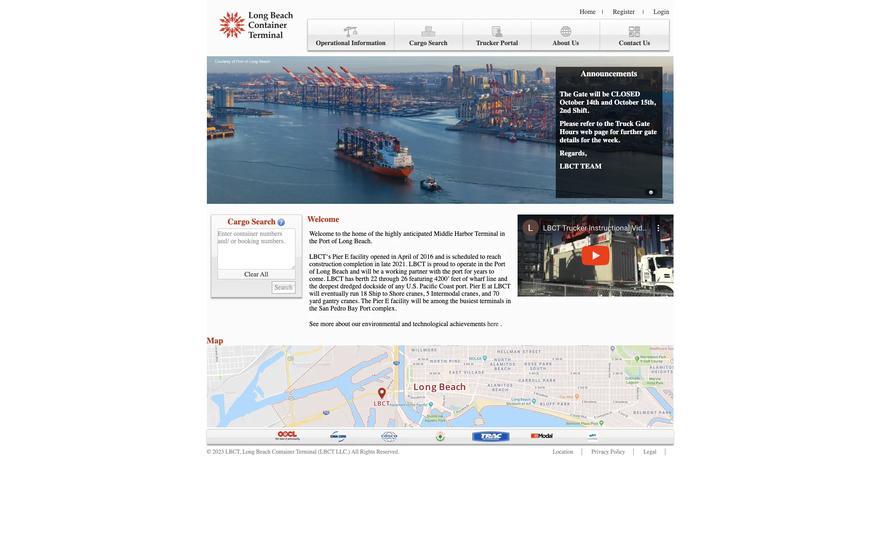 Task type: locate. For each thing, give the bounding box(es) containing it.
pier down dockside
[[373, 298, 384, 305]]

|
[[602, 9, 603, 16], [643, 9, 644, 16]]

gantry
[[323, 298, 340, 305]]

0 horizontal spatial be
[[373, 268, 379, 276]]

0 horizontal spatial cranes,
[[406, 290, 425, 298]]

hours
[[560, 128, 579, 136]]

Enter container numbers and/ or booking numbers. text field
[[217, 229, 295, 270]]

beach inside 'lbct's pier e facility opened in april of 2016 and is scheduled to reach construction completion in late 2021.  lbct is proud to operate in the port of long beach and will be a working partner with the port for years to come.  lbct has berth 22 through 26 featuring 4200' feet of wharf line and the deepest dredged dockside of any u.s. pacific coast port. pier e at lbct will eventually run 18 ship to shore cranes, 5 intermodal cranes, and 70 yard gantry cranes. the pier e facility will be among the busiest terminals in the san pedro bay port complex.'
[[332, 268, 348, 276]]

cranes, left 5 at left
[[406, 290, 425, 298]]

to right 'years'
[[489, 268, 494, 276]]

port up lbct's
[[319, 238, 330, 245]]

completion
[[344, 261, 373, 268]]

about us
[[553, 39, 579, 47]]

1 horizontal spatial gate
[[636, 120, 650, 128]]

2 horizontal spatial pier
[[470, 283, 480, 290]]

the right the among
[[450, 298, 458, 305]]

welcome
[[307, 215, 339, 224], [309, 230, 334, 238]]

menu bar containing operational information
[[307, 19, 670, 51]]

for right page
[[610, 128, 619, 136]]

is left the proud
[[427, 261, 432, 268]]

for right details
[[581, 136, 590, 144]]

2021.
[[393, 261, 407, 268]]

all right llc.)
[[352, 449, 359, 456]]

environmental
[[362, 321, 400, 328]]

1 horizontal spatial beach
[[332, 268, 348, 276]]

0 vertical spatial the
[[560, 90, 572, 98]]

1 vertical spatial welcome
[[309, 230, 334, 238]]

regards,​
[[560, 149, 587, 157]]

trucker portal
[[476, 39, 518, 47]]

0 vertical spatial e
[[345, 253, 349, 261]]

and
[[435, 253, 445, 261], [350, 268, 360, 276], [498, 276, 508, 283], [482, 290, 491, 298], [402, 321, 411, 328]]

2 vertical spatial long
[[243, 449, 255, 456]]

0 vertical spatial long
[[339, 238, 353, 245]]

port up line at the bottom right of the page
[[495, 261, 506, 268]]

0 horizontal spatial for
[[465, 268, 472, 276]]

gate
[[645, 128, 657, 136]]

e
[[345, 253, 349, 261], [482, 283, 486, 290], [385, 298, 389, 305]]

working
[[386, 268, 407, 276]]

1 vertical spatial all
[[352, 449, 359, 456]]

the left truck
[[605, 120, 614, 128]]

0 vertical spatial search
[[429, 39, 448, 47]]

1 horizontal spatial |
[[643, 9, 644, 16]]

gate
[[573, 90, 588, 98], [636, 120, 650, 128]]

for
[[610, 128, 619, 136], [581, 136, 590, 144], [465, 268, 472, 276]]

further
[[621, 128, 643, 136]]

0 horizontal spatial gate
[[573, 90, 588, 98]]

among
[[431, 298, 449, 305]]

to right ship
[[383, 290, 388, 298]]

port right "bay" on the left bottom of page
[[360, 305, 371, 313]]

0 vertical spatial gate
[[573, 90, 588, 98]]

shift.
[[573, 106, 589, 115]]

with
[[429, 268, 441, 276]]

and right 2016
[[435, 253, 445, 261]]

0 horizontal spatial search
[[252, 217, 276, 227]]

1 vertical spatial pier
[[470, 283, 480, 290]]

cranes,
[[406, 290, 425, 298], [462, 290, 480, 298]]

be
[[603, 90, 610, 98], [373, 268, 379, 276], [423, 298, 429, 305]]

1 vertical spatial the
[[361, 298, 371, 305]]

1 horizontal spatial long
[[317, 268, 330, 276]]

to inside please refer to the truck gate hours web page for further gate details for the week.
[[597, 120, 603, 128]]

trucker portal link
[[463, 21, 532, 50]]

0 horizontal spatial long
[[243, 449, 255, 456]]

san
[[319, 305, 329, 313]]

the
[[605, 120, 614, 128], [592, 136, 601, 144], [342, 230, 351, 238], [376, 230, 384, 238], [309, 238, 317, 245], [485, 261, 493, 268], [443, 268, 451, 276], [309, 283, 317, 290], [450, 298, 458, 305], [309, 305, 317, 313]]

gate inside please refer to the truck gate hours web page for further gate details for the week.
[[636, 120, 650, 128]]

beach left the container
[[256, 449, 271, 456]]

of left the any
[[388, 283, 394, 290]]

all right clear
[[260, 271, 268, 278]]

is left scheduled
[[446, 253, 451, 261]]

to right refer
[[597, 120, 603, 128]]

will down announcements
[[590, 90, 601, 98]]

long
[[339, 238, 353, 245], [317, 268, 330, 276], [243, 449, 255, 456]]

0 vertical spatial cargo
[[409, 39, 427, 47]]

details
[[560, 136, 580, 144]]

for right port
[[465, 268, 472, 276]]

1 horizontal spatial is
[[446, 253, 451, 261]]

construction
[[309, 261, 342, 268]]

long inside welcome to the home of the highly anticipated middle harbor terminal in the port of long beach.
[[339, 238, 353, 245]]

0 vertical spatial all
[[260, 271, 268, 278]]

to left the home
[[336, 230, 341, 238]]

26
[[401, 276, 408, 283]]

all
[[260, 271, 268, 278], [352, 449, 359, 456]]

in right operate
[[478, 261, 483, 268]]

us right about
[[572, 39, 579, 47]]

cranes, down wharf
[[462, 290, 480, 298]]

us right contact
[[643, 39, 650, 47]]

1 vertical spatial long
[[317, 268, 330, 276]]

0 horizontal spatial all
[[260, 271, 268, 278]]

will
[[590, 90, 601, 98], [361, 268, 371, 276], [309, 290, 320, 298], [411, 298, 421, 305]]

web
[[581, 128, 593, 136]]

facility down beach.
[[350, 253, 369, 261]]

1 horizontal spatial port
[[360, 305, 371, 313]]

the left san
[[309, 305, 317, 313]]

to inside welcome to the home of the highly anticipated middle harbor terminal in the port of long beach.
[[336, 230, 341, 238]]

through
[[379, 276, 399, 283]]

pier right port.
[[470, 283, 480, 290]]

0 vertical spatial welcome
[[307, 215, 339, 224]]

llc.)
[[336, 449, 350, 456]]

see
[[309, 321, 319, 328]]

week.
[[603, 136, 620, 144]]

1 vertical spatial terminal
[[296, 449, 317, 456]]

of
[[368, 230, 374, 238], [332, 238, 337, 245], [413, 253, 419, 261], [309, 268, 315, 276], [463, 276, 468, 283], [388, 283, 394, 290]]

e left shore
[[385, 298, 389, 305]]

portal
[[501, 39, 518, 47]]

1 horizontal spatial be
[[423, 298, 429, 305]]

here
[[488, 321, 499, 328]]

1 us from the left
[[572, 39, 579, 47]]

0 vertical spatial be
[[603, 90, 610, 98]]

port inside welcome to the home of the highly anticipated middle harbor terminal in the port of long beach.
[[319, 238, 330, 245]]

welcome inside welcome to the home of the highly anticipated middle harbor terminal in the port of long beach.
[[309, 230, 334, 238]]

menu bar
[[307, 19, 670, 51]]

october up please
[[560, 98, 585, 106]]

will left 5 at left
[[411, 298, 421, 305]]

1 vertical spatial gate
[[636, 120, 650, 128]]

© 2023 lbct, long beach container terminal (lbct llc.) all rights reserved.
[[207, 449, 399, 456]]

2 us from the left
[[643, 39, 650, 47]]

search
[[429, 39, 448, 47], [252, 217, 276, 227]]

cargo search link
[[395, 21, 463, 50]]

e left the at
[[482, 283, 486, 290]]

1 horizontal spatial cranes,
[[462, 290, 480, 298]]

1 horizontal spatial october
[[615, 98, 639, 106]]

in up reach
[[500, 230, 505, 238]]

0 horizontal spatial cargo search
[[228, 217, 276, 227]]

refer
[[581, 120, 595, 128]]

and left technological
[[402, 321, 411, 328]]

1 vertical spatial e
[[482, 283, 486, 290]]

terminal right harbor
[[475, 230, 498, 238]]

the right run
[[361, 298, 371, 305]]

the
[[560, 90, 572, 98], [361, 298, 371, 305]]

wharf
[[470, 276, 485, 283]]

1 vertical spatial port
[[495, 261, 506, 268]]

be left closed
[[603, 90, 610, 98]]

2 cranes, from the left
[[462, 290, 480, 298]]

2 vertical spatial port
[[360, 305, 371, 313]]

0 vertical spatial beach
[[332, 268, 348, 276]]

terminal left (lbct
[[296, 449, 317, 456]]

welcome for welcome
[[307, 215, 339, 224]]

0 horizontal spatial october
[[560, 98, 585, 106]]

0 vertical spatial terminal
[[475, 230, 498, 238]]

lbct right the at
[[494, 283, 511, 290]]

long down lbct's
[[317, 268, 330, 276]]

highly
[[385, 230, 402, 238]]

the left the home
[[342, 230, 351, 238]]

0 horizontal spatial the
[[361, 298, 371, 305]]

october up truck
[[615, 98, 639, 106]]

1 horizontal spatial e
[[385, 298, 389, 305]]

2 horizontal spatial be
[[603, 90, 610, 98]]

of right the home
[[368, 230, 374, 238]]

1 horizontal spatial search
[[429, 39, 448, 47]]

2 horizontal spatial port
[[495, 261, 506, 268]]

None submit
[[272, 282, 295, 294]]

0 horizontal spatial us
[[572, 39, 579, 47]]

operational information link
[[308, 21, 395, 50]]

the up line at the bottom right of the page
[[485, 261, 493, 268]]

welcome to the home of the highly anticipated middle harbor terminal in the port of long beach.
[[309, 230, 505, 245]]

has
[[345, 276, 354, 283]]

.
[[500, 321, 502, 328]]

terminal
[[475, 230, 498, 238], [296, 449, 317, 456]]

0 vertical spatial cargo search
[[409, 39, 448, 47]]

beach.
[[354, 238, 372, 245]]

be left a
[[373, 268, 379, 276]]

lbct
[[560, 162, 579, 170], [409, 261, 426, 268], [327, 276, 344, 283], [494, 283, 511, 290]]

gate up shift.
[[573, 90, 588, 98]]

terminal inside welcome to the home of the highly anticipated middle harbor terminal in the port of long beach.
[[475, 230, 498, 238]]

pier right lbct's
[[333, 253, 343, 261]]

1 horizontal spatial for
[[581, 136, 590, 144]]

in inside welcome to the home of the highly anticipated middle harbor terminal in the port of long beach.
[[500, 230, 505, 238]]

0 horizontal spatial e
[[345, 253, 349, 261]]

the left port
[[443, 268, 451, 276]]

information
[[352, 39, 386, 47]]

1 horizontal spatial terminal
[[475, 230, 498, 238]]

2 | from the left
[[643, 9, 644, 16]]

long right lbct,
[[243, 449, 255, 456]]

u.s.
[[407, 283, 418, 290]]

in left late
[[375, 261, 380, 268]]

the inside 'lbct's pier e facility opened in april of 2016 and is scheduled to reach construction completion in late 2021.  lbct is proud to operate in the port of long beach and will be a working partner with the port for years to come.  lbct has berth 22 through 26 featuring 4200' feet of wharf line and the deepest dredged dockside of any u.s. pacific coast port. pier e at lbct will eventually run 18 ship to shore cranes, 5 intermodal cranes, and 70 yard gantry cranes. the pier e facility will be among the busiest terminals in the san pedro bay port complex.'
[[361, 298, 371, 305]]

port
[[452, 268, 463, 276]]

long left beach.
[[339, 238, 353, 245]]

beach up dredged
[[332, 268, 348, 276]]

truck
[[616, 120, 634, 128]]

team
[[581, 162, 602, 170]]

e up has
[[345, 253, 349, 261]]

1 vertical spatial facility
[[391, 298, 409, 305]]

any
[[395, 283, 405, 290]]

1 vertical spatial beach
[[256, 449, 271, 456]]

is
[[446, 253, 451, 261], [427, 261, 432, 268]]

will down come.
[[309, 290, 320, 298]]

22
[[371, 276, 377, 283]]

scheduled
[[452, 253, 479, 261]]

0 horizontal spatial cargo
[[228, 217, 250, 227]]

pacific
[[420, 283, 438, 290]]

2 vertical spatial be
[[423, 298, 429, 305]]

be left the among
[[423, 298, 429, 305]]

facility
[[350, 253, 369, 261], [391, 298, 409, 305]]

partner
[[409, 268, 428, 276]]

in right 70
[[506, 298, 511, 305]]

1 horizontal spatial the
[[560, 90, 572, 98]]

us for about us
[[572, 39, 579, 47]]

operational information
[[316, 39, 386, 47]]

0 horizontal spatial |
[[602, 9, 603, 16]]

0 vertical spatial facility
[[350, 253, 369, 261]]

0 vertical spatial port
[[319, 238, 330, 245]]

clear all
[[245, 271, 268, 278]]

us
[[572, 39, 579, 47], [643, 39, 650, 47]]

2 horizontal spatial long
[[339, 238, 353, 245]]

| left login link
[[643, 9, 644, 16]]

the up '2nd'
[[560, 90, 572, 98]]

| right home "link"
[[602, 9, 603, 16]]

2 vertical spatial pier
[[373, 298, 384, 305]]

in
[[500, 230, 505, 238], [391, 253, 396, 261], [375, 261, 380, 268], [478, 261, 483, 268], [506, 298, 511, 305]]

1 vertical spatial cargo
[[228, 217, 250, 227]]

facility down the any
[[391, 298, 409, 305]]

0 horizontal spatial terminal
[[296, 449, 317, 456]]

1 horizontal spatial us
[[643, 39, 650, 47]]

gate right truck
[[636, 120, 650, 128]]

0 horizontal spatial pier
[[333, 253, 343, 261]]

port
[[319, 238, 330, 245], [495, 261, 506, 268], [360, 305, 371, 313]]

0 horizontal spatial port
[[319, 238, 330, 245]]



Task type: describe. For each thing, give the bounding box(es) containing it.
the gate will be closed october 14th and october 15th, 2nd shift.
[[560, 90, 656, 115]]

terminals
[[480, 298, 504, 305]]

2 horizontal spatial e
[[482, 283, 486, 290]]

2 vertical spatial e
[[385, 298, 389, 305]]

the left week.
[[592, 136, 601, 144]]

of left 2016
[[413, 253, 419, 261]]

and right line at the bottom right of the page
[[498, 276, 508, 283]]

berth
[[356, 276, 369, 283]]

2016
[[420, 253, 434, 261]]

reach
[[487, 253, 501, 261]]

yard
[[309, 298, 321, 305]]

featuring
[[409, 276, 433, 283]]

0 horizontal spatial facility
[[350, 253, 369, 261]]

lbct,
[[226, 449, 241, 456]]

will left a
[[361, 268, 371, 276]]

lbct's
[[309, 253, 331, 261]]

1 vertical spatial search
[[252, 217, 276, 227]]

home link
[[580, 8, 596, 16]]

gate inside the gate will be closed october 14th and october 15th, 2nd shift.
[[573, 90, 588, 98]]

in right late
[[391, 253, 396, 261]]

about
[[553, 39, 570, 47]]

cranes.
[[341, 298, 360, 305]]

location link
[[553, 449, 574, 456]]

legal
[[644, 449, 657, 456]]

(lbct
[[318, 449, 335, 456]]

achievements
[[450, 321, 486, 328]]

2023
[[213, 449, 224, 456]]

5
[[426, 290, 430, 298]]

privacy policy
[[592, 449, 625, 456]]

privacy
[[592, 449, 609, 456]]

14th and
[[586, 98, 613, 106]]

login link
[[654, 8, 670, 16]]

about
[[336, 321, 350, 328]]

contact us link
[[600, 21, 669, 50]]

login
[[654, 8, 670, 16]]

the up lbct's
[[309, 238, 317, 245]]

see more about our environmental and technological achievements here .
[[309, 321, 502, 328]]

please refer to the truck gate hours web page for further gate details for the week.
[[560, 120, 657, 144]]

1 cranes, from the left
[[406, 290, 425, 298]]

and up dredged
[[350, 268, 360, 276]]

1 horizontal spatial cargo
[[409, 39, 427, 47]]

port.
[[456, 283, 468, 290]]

long inside 'lbct's pier e facility opened in april of 2016 and is scheduled to reach construction completion in late 2021.  lbct is proud to operate in the port of long beach and will be a working partner with the port for years to come.  lbct has berth 22 through 26 featuring 4200' feet of wharf line and the deepest dredged dockside of any u.s. pacific coast port. pier e at lbct will eventually run 18 ship to shore cranes, 5 intermodal cranes, and 70 yard gantry cranes. the pier e facility will be among the busiest terminals in the san pedro bay port complex.'
[[317, 268, 330, 276]]

18
[[361, 290, 367, 298]]

operate
[[457, 261, 476, 268]]

here link
[[488, 321, 499, 328]]

more
[[321, 321, 334, 328]]

intermodal
[[431, 290, 460, 298]]

ship
[[369, 290, 381, 298]]

1 horizontal spatial cargo search
[[409, 39, 448, 47]]

for inside 'lbct's pier e facility opened in april of 2016 and is scheduled to reach construction completion in late 2021.  lbct is proud to operate in the port of long beach and will be a working partner with the port for years to come.  lbct has berth 22 through 26 featuring 4200' feet of wharf line and the deepest dredged dockside of any u.s. pacific coast port. pier e at lbct will eventually run 18 ship to shore cranes, 5 intermodal cranes, and 70 yard gantry cranes. the pier e facility will be among the busiest terminals in the san pedro bay port complex.'
[[465, 268, 472, 276]]

1 horizontal spatial pier
[[373, 298, 384, 305]]

our
[[352, 321, 361, 328]]

1 vertical spatial be
[[373, 268, 379, 276]]

1 | from the left
[[602, 9, 603, 16]]

clear
[[245, 271, 259, 278]]

dredged
[[340, 283, 362, 290]]

2 horizontal spatial for
[[610, 128, 619, 136]]

contact
[[619, 39, 641, 47]]

location
[[553, 449, 574, 456]]

1 horizontal spatial all
[[352, 449, 359, 456]]

complex.
[[372, 305, 397, 313]]

opened
[[371, 253, 390, 261]]

anticipated
[[404, 230, 432, 238]]

please
[[560, 120, 579, 128]]

to right the proud
[[450, 261, 456, 268]]

1 vertical spatial cargo search
[[228, 217, 276, 227]]

will inside the gate will be closed october 14th and october 15th, 2nd shift.
[[590, 90, 601, 98]]

middle
[[434, 230, 453, 238]]

all inside clear all button
[[260, 271, 268, 278]]

lbct's pier e facility opened in april of 2016 and is scheduled to reach construction completion in late 2021.  lbct is proud to operate in the port of long beach and will be a working partner with the port for years to come.  lbct has berth 22 through 26 featuring 4200' feet of wharf line and the deepest dredged dockside of any u.s. pacific coast port. pier e at lbct will eventually run 18 ship to shore cranes, 5 intermodal cranes, and 70 yard gantry cranes. the pier e facility will be among the busiest terminals in the san pedro bay port complex.
[[309, 253, 511, 313]]

trucker
[[476, 39, 499, 47]]

map
[[207, 336, 223, 346]]

feet
[[451, 276, 461, 283]]

welcome for welcome to the home of the highly anticipated middle harbor terminal in the port of long beach.
[[309, 230, 334, 238]]

operational
[[316, 39, 350, 47]]

us for contact us
[[643, 39, 650, 47]]

lbct team
[[560, 162, 602, 170]]

home
[[580, 8, 596, 16]]

bay
[[348, 305, 358, 313]]

to left reach
[[480, 253, 485, 261]]

closed
[[611, 90, 640, 98]]

a
[[381, 268, 384, 276]]

be inside the gate will be closed october 14th and october 15th, 2nd shift.
[[603, 90, 610, 98]]

coast
[[439, 283, 454, 290]]

1 horizontal spatial facility
[[391, 298, 409, 305]]

and left 70
[[482, 290, 491, 298]]

0 horizontal spatial is
[[427, 261, 432, 268]]

clear all button
[[217, 270, 295, 280]]

contact us
[[619, 39, 650, 47]]

home
[[352, 230, 367, 238]]

lbct down the regards,​
[[560, 162, 579, 170]]

proud
[[433, 261, 449, 268]]

register link
[[613, 8, 635, 16]]

lbct left has
[[327, 276, 344, 283]]

eventually
[[321, 290, 349, 298]]

the left highly
[[376, 230, 384, 238]]

about us link
[[532, 21, 600, 50]]

0 vertical spatial pier
[[333, 253, 343, 261]]

at
[[488, 283, 492, 290]]

lbct up "featuring"
[[409, 261, 426, 268]]

technological
[[413, 321, 448, 328]]

1 october from the left
[[560, 98, 585, 106]]

the up 'yard'
[[309, 283, 317, 290]]

container
[[272, 449, 295, 456]]

the inside the gate will be closed october 14th and october 15th, 2nd shift.
[[560, 90, 572, 98]]

pedro
[[331, 305, 346, 313]]

april
[[398, 253, 412, 261]]

0 horizontal spatial beach
[[256, 449, 271, 456]]

2 october from the left
[[615, 98, 639, 106]]

of up construction
[[332, 238, 337, 245]]

of right feet
[[463, 276, 468, 283]]

shore
[[389, 290, 405, 298]]

years
[[474, 268, 488, 276]]

harbor
[[455, 230, 473, 238]]

of down lbct's
[[309, 268, 315, 276]]

15th,
[[641, 98, 656, 106]]

line
[[487, 276, 497, 283]]

4200'
[[435, 276, 450, 283]]



Task type: vqa. For each thing, say whether or not it's contained in the screenshot.
the 15th,
yes



